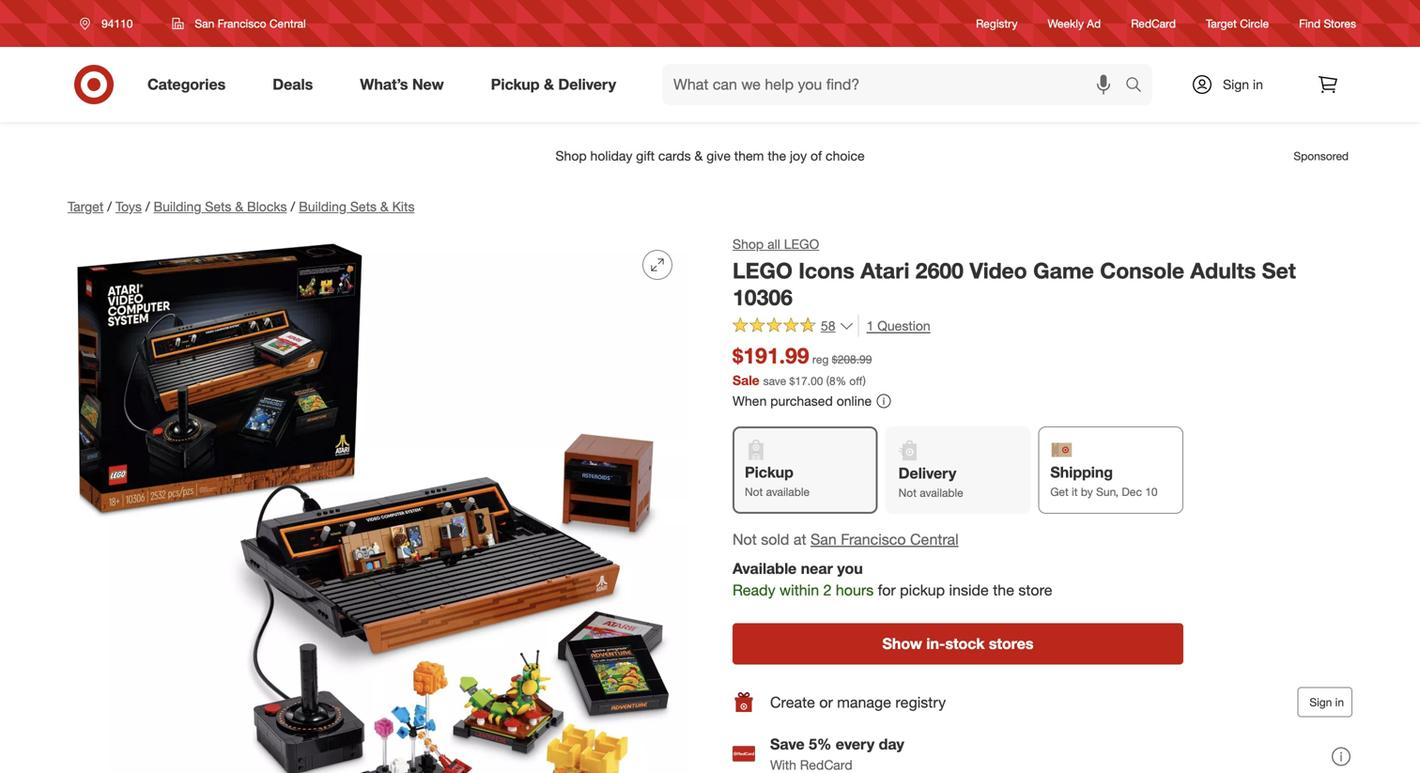 Task type: locate. For each thing, give the bounding box(es) containing it.
0 horizontal spatial sets
[[205, 198, 231, 215]]

0 vertical spatial delivery
[[558, 75, 616, 94]]

sign in inside button
[[1310, 695, 1344, 709]]

/ right blocks
[[291, 198, 295, 215]]

1 horizontal spatial in
[[1335, 695, 1344, 709]]

store
[[1019, 581, 1053, 599]]

$191.99
[[733, 342, 809, 369]]

san
[[195, 16, 214, 31], [811, 530, 837, 549]]

/
[[107, 198, 112, 215], [145, 198, 150, 215], [291, 198, 295, 215]]

lego up 10306
[[733, 257, 793, 284]]

not
[[745, 485, 763, 499], [899, 486, 917, 500], [733, 530, 757, 549]]

What can we help you find? suggestions appear below search field
[[662, 64, 1130, 105]]

sets left blocks
[[205, 198, 231, 215]]

58 link
[[733, 315, 854, 338]]

0 vertical spatial sign
[[1223, 76, 1249, 93]]

/ left the toys link
[[107, 198, 112, 215]]

show in-stock stores
[[882, 635, 1034, 653]]

pickup & delivery
[[491, 75, 616, 94]]

in-
[[926, 635, 945, 653]]

/ right toys
[[145, 198, 150, 215]]

building sets & blocks link
[[154, 198, 287, 215]]

pickup inside pickup not available
[[745, 463, 794, 481]]

sale
[[733, 372, 760, 389]]

1 horizontal spatial francisco
[[841, 530, 906, 549]]

0 horizontal spatial pickup
[[491, 75, 540, 94]]

dec
[[1122, 485, 1142, 499]]

0 horizontal spatial /
[[107, 198, 112, 215]]

2 / from the left
[[145, 198, 150, 215]]

1 vertical spatial lego
[[733, 257, 793, 284]]

shipping get it by sun, dec 10
[[1050, 463, 1158, 499]]

pickup right new
[[491, 75, 540, 94]]

what's new link
[[344, 64, 467, 105]]

1 horizontal spatial delivery
[[899, 464, 956, 482]]

deals
[[273, 75, 313, 94]]

94110 button
[[68, 7, 153, 40]]

1 vertical spatial in
[[1335, 695, 1344, 709]]

target for target circle
[[1206, 16, 1237, 30]]

building right blocks
[[299, 198, 347, 215]]

0 vertical spatial san
[[195, 16, 214, 31]]

stores
[[1324, 16, 1356, 30]]

1 horizontal spatial pickup
[[745, 463, 794, 481]]

1 vertical spatial francisco
[[841, 530, 906, 549]]

1 vertical spatial pickup
[[745, 463, 794, 481]]

0 horizontal spatial target
[[68, 198, 104, 215]]

1 vertical spatial delivery
[[899, 464, 956, 482]]

1 horizontal spatial central
[[910, 530, 959, 549]]

not up sold
[[745, 485, 763, 499]]

you
[[837, 559, 863, 578]]

$
[[789, 374, 795, 388]]

0 horizontal spatial building
[[154, 198, 201, 215]]

central up the deals
[[269, 16, 306, 31]]

lego right all
[[784, 236, 819, 252]]

1 horizontal spatial &
[[380, 198, 389, 215]]

17.00
[[795, 374, 823, 388]]

0 horizontal spatial available
[[766, 485, 810, 499]]

toys
[[115, 198, 142, 215]]

0 vertical spatial target
[[1206, 16, 1237, 30]]

1 vertical spatial sign in
[[1310, 695, 1344, 709]]

registry link
[[976, 15, 1018, 32]]

not sold at san francisco central
[[733, 530, 959, 549]]

sets
[[205, 198, 231, 215], [350, 198, 377, 215]]

0 horizontal spatial redcard
[[800, 756, 853, 773]]

registry
[[896, 693, 946, 711]]

blocks
[[247, 198, 287, 215]]

delivery not available
[[899, 464, 964, 500]]

san francisco central button
[[811, 529, 959, 550]]

0 vertical spatial francisco
[[218, 16, 266, 31]]

1 horizontal spatial available
[[920, 486, 964, 500]]

all
[[767, 236, 780, 252]]

central inside dropdown button
[[269, 16, 306, 31]]

question
[[878, 317, 931, 334]]

target circle link
[[1206, 15, 1269, 32]]

san right the at
[[811, 530, 837, 549]]

san inside dropdown button
[[195, 16, 214, 31]]

target for target / toys / building sets & blocks / building sets & kits
[[68, 198, 104, 215]]

building right toys
[[154, 198, 201, 215]]

what's new
[[360, 75, 444, 94]]

video
[[970, 257, 1027, 284]]

get
[[1050, 485, 1069, 499]]

1 horizontal spatial sign in
[[1310, 695, 1344, 709]]

every
[[836, 735, 875, 753]]

available
[[733, 559, 797, 578]]

or
[[819, 693, 833, 711]]

1 horizontal spatial san
[[811, 530, 837, 549]]

weekly ad
[[1048, 16, 1101, 30]]

1 vertical spatial central
[[910, 530, 959, 549]]

0 horizontal spatial delivery
[[558, 75, 616, 94]]

not inside pickup not available
[[745, 485, 763, 499]]

1 horizontal spatial sign
[[1310, 695, 1332, 709]]

delivery inside delivery not available
[[899, 464, 956, 482]]

target left circle
[[1206, 16, 1237, 30]]

1 vertical spatial target
[[68, 198, 104, 215]]

when purchased online
[[733, 393, 872, 409]]

target left toys
[[68, 198, 104, 215]]

available inside pickup not available
[[766, 485, 810, 499]]

pickup & delivery link
[[475, 64, 640, 105]]

1 vertical spatial san
[[811, 530, 837, 549]]

1 vertical spatial redcard
[[800, 756, 853, 773]]

2 horizontal spatial &
[[544, 75, 554, 94]]

0 vertical spatial redcard
[[1131, 16, 1176, 30]]

sets left kits
[[350, 198, 377, 215]]

5%
[[809, 735, 832, 753]]

1 building from the left
[[154, 198, 201, 215]]

0 vertical spatial pickup
[[491, 75, 540, 94]]

0 vertical spatial in
[[1253, 76, 1263, 93]]

francisco up you
[[841, 530, 906, 549]]

off
[[850, 374, 863, 388]]

sign inside sign in button
[[1310, 695, 1332, 709]]

create or manage registry
[[770, 693, 946, 711]]

within
[[780, 581, 819, 599]]

shipping
[[1050, 463, 1113, 481]]

0 horizontal spatial &
[[235, 198, 243, 215]]

0 horizontal spatial in
[[1253, 76, 1263, 93]]

online
[[837, 393, 872, 409]]

1
[[867, 317, 874, 334]]

0 horizontal spatial san
[[195, 16, 214, 31]]

create
[[770, 693, 815, 711]]

not for delivery
[[899, 486, 917, 500]]

0 vertical spatial sign in
[[1223, 76, 1263, 93]]

1 vertical spatial sign
[[1310, 695, 1332, 709]]

search button
[[1117, 64, 1162, 109]]

10
[[1145, 485, 1158, 499]]

san francisco central
[[195, 16, 306, 31]]

deals link
[[257, 64, 337, 105]]

stores
[[989, 635, 1034, 653]]

shop all lego lego icons atari 2600 video game console adults set 10306
[[733, 236, 1296, 311]]

(
[[826, 374, 829, 388]]

francisco up categories link
[[218, 16, 266, 31]]

weekly
[[1048, 16, 1084, 30]]

2
[[823, 581, 832, 599]]

francisco
[[218, 16, 266, 31], [841, 530, 906, 549]]

not inside delivery not available
[[899, 486, 917, 500]]

weekly ad link
[[1048, 15, 1101, 32]]

pickup
[[491, 75, 540, 94], [745, 463, 794, 481]]

central up pickup
[[910, 530, 959, 549]]

available
[[766, 485, 810, 499], [920, 486, 964, 500]]

0 horizontal spatial francisco
[[218, 16, 266, 31]]

available for pickup
[[766, 485, 810, 499]]

1 horizontal spatial target
[[1206, 16, 1237, 30]]

inside
[[949, 581, 989, 599]]

stock
[[945, 635, 985, 653]]

available up san francisco central button
[[920, 486, 964, 500]]

3 / from the left
[[291, 198, 295, 215]]

pickup up sold
[[745, 463, 794, 481]]

available inside delivery not available
[[920, 486, 964, 500]]

san up categories link
[[195, 16, 214, 31]]

1 horizontal spatial /
[[145, 198, 150, 215]]

target / toys / building sets & blocks / building sets & kits
[[68, 198, 415, 215]]

redcard right 'ad'
[[1131, 16, 1176, 30]]

2 horizontal spatial /
[[291, 198, 295, 215]]

not up san francisco central button
[[899, 486, 917, 500]]

0 horizontal spatial central
[[269, 16, 306, 31]]

available up the at
[[766, 485, 810, 499]]

1 horizontal spatial sets
[[350, 198, 377, 215]]

redcard down 5%
[[800, 756, 853, 773]]

redcard
[[1131, 16, 1176, 30], [800, 756, 853, 773]]

sold
[[761, 530, 789, 549]]

not left sold
[[733, 530, 757, 549]]

icons
[[799, 257, 855, 284]]

0 horizontal spatial sign
[[1223, 76, 1249, 93]]

2 sets from the left
[[350, 198, 377, 215]]

1 horizontal spatial building
[[299, 198, 347, 215]]

0 vertical spatial central
[[269, 16, 306, 31]]



Task type: describe. For each thing, give the bounding box(es) containing it.
save 5% every day with redcard
[[770, 735, 904, 773]]

$191.99 reg $208.99 sale save $ 17.00 ( 8 % off )
[[733, 342, 872, 389]]

it
[[1072, 485, 1078, 499]]

1 horizontal spatial redcard
[[1131, 16, 1176, 30]]

)
[[863, 374, 866, 388]]

circle
[[1240, 16, 1269, 30]]

game
[[1033, 257, 1094, 284]]

sign in link
[[1175, 64, 1292, 105]]

show
[[882, 635, 922, 653]]

pickup
[[900, 581, 945, 599]]

sign inside sign in link
[[1223, 76, 1249, 93]]

set
[[1262, 257, 1296, 284]]

new
[[412, 75, 444, 94]]

0 horizontal spatial sign in
[[1223, 76, 1263, 93]]

building sets & kits link
[[299, 198, 415, 215]]

search
[[1117, 77, 1162, 95]]

categories
[[147, 75, 226, 94]]

ad
[[1087, 16, 1101, 30]]

redcard link
[[1131, 15, 1176, 32]]

manage
[[837, 693, 891, 711]]

target circle
[[1206, 16, 1269, 30]]

hours
[[836, 581, 874, 599]]

pickup for &
[[491, 75, 540, 94]]

not for pickup
[[745, 485, 763, 499]]

ready
[[733, 581, 775, 599]]

0 vertical spatial lego
[[784, 236, 819, 252]]

adults
[[1190, 257, 1256, 284]]

registry
[[976, 16, 1018, 30]]

$208.99
[[832, 352, 872, 366]]

save
[[770, 735, 805, 753]]

find stores
[[1299, 16, 1356, 30]]

available near you ready within 2 hours for pickup inside the store
[[733, 559, 1053, 599]]

pickup for not
[[745, 463, 794, 481]]

lego icons atari 2600 video game console adults set 10306, 1 of 10 image
[[68, 235, 688, 773]]

purchased
[[770, 393, 833, 409]]

find
[[1299, 16, 1321, 30]]

1 question
[[867, 317, 931, 334]]

when
[[733, 393, 767, 409]]

1 question link
[[858, 315, 931, 337]]

for
[[878, 581, 896, 599]]

by
[[1081, 485, 1093, 499]]

1 / from the left
[[107, 198, 112, 215]]

console
[[1100, 257, 1184, 284]]

in inside button
[[1335, 695, 1344, 709]]

find stores link
[[1299, 15, 1356, 32]]

%
[[836, 374, 846, 388]]

58
[[821, 317, 836, 334]]

pickup not available
[[745, 463, 810, 499]]

the
[[993, 581, 1014, 599]]

8
[[829, 374, 836, 388]]

francisco inside dropdown button
[[218, 16, 266, 31]]

sign in button
[[1298, 687, 1353, 717]]

advertisement region
[[53, 133, 1368, 178]]

target link
[[68, 198, 104, 215]]

shop
[[733, 236, 764, 252]]

toys link
[[115, 198, 142, 215]]

categories link
[[132, 64, 249, 105]]

at
[[794, 530, 806, 549]]

kits
[[392, 198, 415, 215]]

what's
[[360, 75, 408, 94]]

redcard inside save 5% every day with redcard
[[800, 756, 853, 773]]

sun,
[[1096, 485, 1119, 499]]

save
[[763, 374, 786, 388]]

1 sets from the left
[[205, 198, 231, 215]]

near
[[801, 559, 833, 578]]

2 building from the left
[[299, 198, 347, 215]]

94110
[[101, 16, 133, 31]]

san francisco central button
[[160, 7, 318, 40]]

day
[[879, 735, 904, 753]]

show in-stock stores button
[[733, 623, 1184, 665]]

available for delivery
[[920, 486, 964, 500]]



Task type: vqa. For each thing, say whether or not it's contained in the screenshot.
Fryer to the top
no



